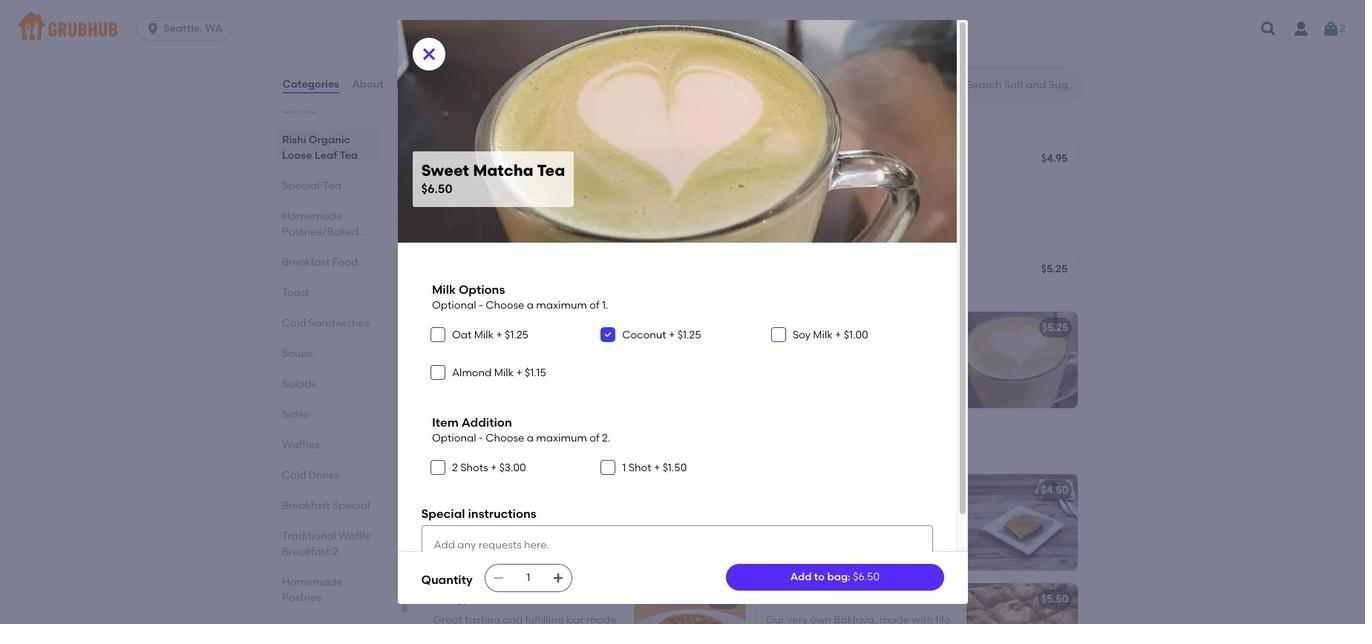 Task type: vqa. For each thing, say whether or not it's contained in the screenshot.
Categories button
yes



Task type: describe. For each thing, give the bounding box(es) containing it.
categories button
[[282, 58, 340, 111]]

matcha for sweet matcha tea
[[799, 322, 839, 334]]

shots
[[460, 462, 488, 474]]

about button
[[351, 58, 384, 111]]

sweet for sweet matcha tea
[[766, 322, 797, 334]]

options
[[459, 283, 505, 297]]

svg image for oat milk
[[434, 330, 442, 339]]

homemade pastries/baked goods
[[421, 440, 693, 458]]

$5.50
[[1041, 593, 1069, 606]]

delight!
[[433, 550, 471, 563]]

$6.50 for sweet matcha tea
[[421, 182, 453, 196]]

$5.25 inside button
[[1041, 263, 1068, 275]]

$1.15
[[525, 367, 546, 379]]

homemade pastries/baked goods breakfast food
[[282, 210, 359, 269]]

shot
[[629, 462, 651, 474]]

2 half from the left
[[573, 343, 592, 355]]

crimson
[[810, 153, 853, 166]]

salads
[[282, 378, 316, 390]]

about
[[352, 78, 383, 90]]

is
[[879, 520, 887, 533]]

seattle, wa
[[163, 22, 223, 35]]

wa
[[205, 22, 223, 35]]

sweet matcha tea
[[766, 322, 860, 334]]

choose for addition
[[486, 432, 524, 445]]

cookie
[[563, 520, 597, 533]]

0 horizontal spatial special
[[332, 500, 369, 512]]

cookie.
[[907, 505, 943, 518]]

drinks
[[308, 469, 339, 482]]

sides
[[282, 408, 308, 421]]

a for addition
[[527, 432, 534, 445]]

1 shot + $1.50
[[622, 462, 687, 474]]

+ for 2 shots + $3.00
[[491, 462, 497, 474]]

2 $1.25 from the left
[[678, 329, 701, 341]]

black
[[433, 44, 462, 57]]

date
[[843, 505, 867, 518]]

and left vanilla
[[595, 343, 615, 355]]

seattle, wa button
[[136, 17, 238, 41]]

1 horizontal spatial special
[[421, 507, 465, 521]]

with
[[496, 520, 517, 533]]

creamy and delicious nutella cheesecake with an oreo cookie base. a sweet and chocolate delight!
[[433, 505, 597, 563]]

choose for options
[[486, 299, 524, 312]]

seattle,
[[163, 22, 203, 35]]

homemade pastries
[[282, 576, 342, 604]]

food
[[332, 256, 358, 269]]

bar
[[471, 593, 489, 606]]

milk for almond milk + $1.15
[[494, 367, 514, 379]]

sweet matcha tea $6.50
[[421, 161, 565, 196]]

pastries/baked for homemade pastries/baked goods
[[516, 440, 639, 458]]

homemade for homemade pastries/baked goods breakfast food
[[282, 210, 342, 223]]

instructions
[[468, 507, 536, 521]]

herbal
[[433, 153, 468, 166]]

soy milk + $1.00
[[793, 329, 868, 341]]

coconut + $1.25
[[622, 329, 701, 341]]

a inside creamy and delicious nutella cheesecake with an oreo cookie base. a sweet and chocolate delight!
[[463, 535, 471, 548]]

svg image left 1
[[604, 463, 613, 472]]

baklava
[[828, 593, 870, 606]]

2 button
[[1322, 16, 1346, 42]]

creamy
[[433, 505, 474, 518]]

svg image left '2' button
[[1260, 20, 1278, 38]]

+ for 1 shot + $1.50
[[654, 462, 660, 474]]

waffle
[[338, 530, 371, 543]]

special instructions
[[421, 507, 536, 521]]

- for options
[[479, 299, 483, 312]]

optional for milk
[[432, 299, 476, 312]]

creamy and delicious nutella cheesecake with an oreo cookie base. a sweet and chocolate delight! button
[[424, 474, 745, 571]]

svg image for almond milk
[[434, 368, 442, 377]]

and down with
[[505, 535, 525, 548]]

+ for oat milk + $1.25
[[496, 329, 502, 341]]

chocolate
[[528, 535, 579, 548]]

breakfast inside traditional waffle breakfast 2
[[282, 546, 330, 558]]

almond milk + $1.15
[[452, 367, 546, 379]]

+ up syrup
[[669, 329, 675, 341]]

0 horizontal spatial special-tea
[[282, 180, 341, 192]]

loose
[[282, 149, 312, 162]]

breakfast special
[[282, 500, 369, 512]]

iced
[[855, 153, 878, 166]]

fog
[[474, 322, 493, 334]]

and right the steamed
[[551, 343, 571, 355]]

energy bar
[[433, 593, 489, 606]]

rishi organic loose leaf tea
[[282, 134, 358, 162]]

an
[[520, 520, 533, 533]]

goods for homemade pastries/baked goods breakfast food
[[282, 241, 315, 254]]

0 horizontal spatial special-
[[282, 180, 323, 192]]

+ for almond milk + $1.15
[[516, 367, 522, 379]]

oat
[[452, 329, 472, 341]]

$1.50
[[663, 462, 687, 474]]

coconut
[[622, 329, 666, 341]]

+ for soy milk + $1.00
[[835, 329, 841, 341]]

london
[[433, 322, 471, 334]]

Input item quantity number field
[[512, 565, 545, 592]]

1
[[622, 462, 626, 474]]

maximum for options
[[536, 299, 587, 312]]

milk options optional - choose a maximum of 1.
[[432, 283, 608, 312]]

svg image for soy milk
[[774, 330, 783, 339]]

svg image inside seattle, wa 'button'
[[146, 22, 160, 36]]

almond
[[452, 367, 492, 379]]

syrup
[[653, 343, 680, 355]]

vanilla
[[617, 343, 650, 355]]

of for addition
[[590, 432, 600, 445]]

of for options
[[590, 299, 600, 312]]

lebanese style date stuffed cookie. a wonderful treat that is light and not too sweet.
[[766, 505, 943, 548]]

item
[[432, 416, 459, 430]]

tropical crimson iced tea
[[766, 153, 898, 166]]

breakfast inside homemade pastries/baked goods breakfast food
[[282, 256, 330, 269]]

cold for cold drinks
[[282, 469, 306, 482]]

energy
[[433, 593, 468, 606]]



Task type: locate. For each thing, give the bounding box(es) containing it.
breakfast up traditional
[[282, 500, 330, 512]]

special-tea down leaf
[[282, 180, 341, 192]]

- down options
[[479, 299, 483, 312]]

rishi
[[282, 134, 306, 146]]

a inside item addition optional - choose a maximum of 2.
[[527, 432, 534, 445]]

and up the cheesecake on the bottom left of page
[[476, 505, 496, 518]]

0 horizontal spatial pastries/baked
[[282, 226, 359, 238]]

0 vertical spatial of
[[590, 299, 600, 312]]

maximum left 2.
[[536, 432, 587, 445]]

1 horizontal spatial half
[[573, 343, 592, 355]]

1 vertical spatial special-
[[421, 220, 486, 238]]

1 horizontal spatial special-tea
[[421, 220, 514, 238]]

tropical
[[766, 153, 807, 166]]

$1.25
[[505, 329, 529, 341], [678, 329, 701, 341]]

1 of from the top
[[590, 299, 600, 312]]

homemade up shots
[[421, 440, 512, 458]]

2 breakfast from the top
[[282, 500, 330, 512]]

homemade baklava
[[766, 593, 870, 606]]

$5.25 button
[[757, 255, 1077, 299]]

2 a from the top
[[527, 432, 534, 445]]

coffee
[[282, 103, 316, 116]]

1 vertical spatial sweet
[[766, 322, 797, 334]]

homemade for homemade pastries
[[282, 576, 342, 589]]

1 vertical spatial of
[[590, 432, 600, 445]]

half up $1.15
[[529, 343, 548, 355]]

+ up the steamed
[[496, 329, 502, 341]]

milk down the steamed
[[494, 367, 514, 379]]

0 vertical spatial maximum
[[536, 299, 587, 312]]

style
[[817, 505, 840, 518]]

$6.50 down herbal
[[421, 182, 453, 196]]

toast
[[282, 287, 309, 299]]

of left 2.
[[590, 432, 600, 445]]

green tea
[[766, 44, 818, 57]]

pastries/baked
[[282, 226, 359, 238], [516, 440, 639, 458]]

1 horizontal spatial pastries/baked
[[516, 440, 639, 458]]

half
[[529, 343, 548, 355], [573, 343, 592, 355]]

0 vertical spatial optional
[[432, 299, 476, 312]]

sweet
[[473, 535, 503, 548]]

sweet matcha tea image
[[966, 312, 1077, 408]]

pastries/baked for homemade pastries/baked goods breakfast food
[[282, 226, 359, 238]]

date maamoul image
[[966, 474, 1077, 571]]

a inside milk options optional - choose a maximum of 1.
[[527, 299, 534, 312]]

1 horizontal spatial sweet
[[766, 322, 797, 334]]

1 vertical spatial maximum
[[536, 432, 587, 445]]

item addition optional - choose a maximum of 2.
[[432, 416, 610, 445]]

add to bag: $6.50
[[790, 571, 880, 583]]

Special instructions text field
[[421, 526, 933, 581]]

1 optional from the top
[[432, 299, 476, 312]]

a inside lebanese style date stuffed cookie. a wonderful treat that is light and not too sweet.
[[766, 520, 773, 533]]

milk
[[432, 283, 456, 297], [474, 329, 494, 341], [813, 329, 833, 341], [494, 367, 514, 379]]

Search Salt and Sugar Cafe and Bakery search field
[[965, 78, 1078, 92]]

+ left $3.00
[[491, 462, 497, 474]]

- for addition
[[479, 432, 483, 445]]

- down addition
[[479, 432, 483, 445]]

to
[[814, 571, 825, 583]]

0 vertical spatial special-
[[282, 180, 323, 192]]

maximum for addition
[[536, 432, 587, 445]]

milk for oat milk + $1.25
[[474, 329, 494, 341]]

maximum inside item addition optional - choose a maximum of 2.
[[536, 432, 587, 445]]

special up waffle
[[332, 500, 369, 512]]

maximum
[[536, 299, 587, 312], [536, 432, 587, 445]]

$1.00
[[844, 329, 868, 341]]

homemade
[[282, 210, 342, 223], [421, 440, 512, 458], [282, 576, 342, 589], [766, 593, 826, 606]]

cold drinks
[[282, 469, 339, 482]]

2 horizontal spatial 2
[[1340, 22, 1346, 35]]

0 horizontal spatial matcha
[[473, 161, 534, 180]]

1 vertical spatial $6.50
[[853, 571, 880, 583]]

1 cold from the top
[[282, 317, 306, 330]]

$6.50
[[421, 182, 453, 196], [853, 571, 880, 583]]

waffles
[[282, 439, 319, 451]]

leaf
[[314, 149, 337, 162]]

special-tea down sweet matcha tea $6.50
[[421, 220, 514, 238]]

1 half from the left
[[529, 343, 548, 355]]

of inside milk options optional - choose a maximum of 1.
[[590, 299, 600, 312]]

2 vertical spatial 2
[[332, 546, 338, 558]]

special-tea
[[282, 180, 341, 192], [421, 220, 514, 238]]

1 choose from the top
[[486, 299, 524, 312]]

1 vertical spatial a
[[527, 432, 534, 445]]

oat milk + $1.25
[[452, 329, 529, 341]]

0 vertical spatial a
[[766, 520, 773, 533]]

delicious
[[499, 505, 543, 518]]

- inside milk options optional - choose a maximum of 1.
[[479, 299, 483, 312]]

$1.25 up the steamed
[[505, 329, 529, 341]]

search icon image
[[942, 76, 960, 94]]

special- down sweet matcha tea $6.50
[[421, 220, 486, 238]]

0 vertical spatial matcha
[[473, 161, 534, 180]]

maximum inside milk options optional - choose a maximum of 1.
[[536, 299, 587, 312]]

1 vertical spatial 2
[[452, 462, 458, 474]]

sweet inside sweet matcha tea $6.50
[[421, 161, 469, 180]]

$4.95
[[1041, 152, 1068, 164]]

steamed
[[482, 343, 527, 355]]

cheesecake
[[433, 520, 494, 533]]

$4.75
[[710, 593, 736, 606]]

of left 1.
[[590, 299, 600, 312]]

sweet.
[[804, 535, 836, 548]]

svg image up reviews
[[420, 45, 438, 63]]

earl grey, steamed half and half and vanilla syrup
[[433, 343, 680, 355]]

a
[[766, 520, 773, 533], [463, 535, 471, 548]]

goods for homemade pastries/baked goods
[[642, 440, 693, 458]]

1 a from the top
[[527, 299, 534, 312]]

2 of from the top
[[590, 432, 600, 445]]

homemade for homemade pastries/baked goods
[[421, 440, 512, 458]]

1 vertical spatial matcha
[[799, 322, 839, 334]]

3 breakfast from the top
[[282, 546, 330, 558]]

1 - from the top
[[479, 299, 483, 312]]

+ left $1.15
[[516, 367, 522, 379]]

svg image
[[1322, 20, 1340, 38], [434, 330, 442, 339], [604, 330, 613, 339], [774, 330, 783, 339], [434, 368, 442, 377], [434, 463, 442, 472], [493, 572, 505, 584], [552, 572, 564, 584]]

0 vertical spatial $6.50
[[421, 182, 453, 196]]

breakfast up toast
[[282, 256, 330, 269]]

1 vertical spatial cold
[[282, 469, 306, 482]]

1 horizontal spatial 2
[[452, 462, 458, 474]]

homemade for homemade baklava
[[766, 593, 826, 606]]

maximum up earl grey, steamed half and half and vanilla syrup
[[536, 299, 587, 312]]

and inside lebanese style date stuffed cookie. a wonderful treat that is light and not too sweet.
[[914, 520, 934, 533]]

soy
[[793, 329, 811, 341]]

$5.25
[[1041, 263, 1068, 275], [1042, 322, 1069, 334]]

0 vertical spatial breakfast
[[282, 256, 330, 269]]

0 vertical spatial 2
[[1340, 22, 1346, 35]]

2 inside button
[[1340, 22, 1346, 35]]

1 vertical spatial breakfast
[[282, 500, 330, 512]]

oreo
[[536, 520, 561, 533]]

2 for 2
[[1340, 22, 1346, 35]]

2 - from the top
[[479, 432, 483, 445]]

0 horizontal spatial $6.50
[[421, 182, 453, 196]]

lebanese
[[766, 505, 815, 518]]

2 vertical spatial breakfast
[[282, 546, 330, 558]]

1 $1.25 from the left
[[505, 329, 529, 341]]

$6.50 right 'bag:'
[[853, 571, 880, 583]]

matcha left $1.00
[[799, 322, 839, 334]]

2 optional from the top
[[432, 432, 476, 445]]

pastries
[[282, 592, 321, 604]]

1 vertical spatial choose
[[486, 432, 524, 445]]

optional
[[432, 299, 476, 312], [432, 432, 476, 445]]

organic
[[308, 134, 350, 146]]

homemade inside homemade pastries/baked goods breakfast food
[[282, 210, 342, 223]]

black tea image
[[634, 35, 745, 131]]

-
[[479, 299, 483, 312], [479, 432, 483, 445]]

sandwiches
[[308, 317, 369, 330]]

cold sandwiches
[[282, 317, 369, 330]]

special- down loose
[[282, 180, 323, 192]]

cold down toast
[[282, 317, 306, 330]]

svg image for 2 shots
[[434, 463, 442, 472]]

choose inside milk options optional - choose a maximum of 1.
[[486, 299, 524, 312]]

1 vertical spatial optional
[[432, 432, 476, 445]]

1 breakfast from the top
[[282, 256, 330, 269]]

choose down options
[[486, 299, 524, 312]]

a up not
[[766, 520, 773, 533]]

sweet for sweet matcha tea $6.50
[[421, 161, 469, 180]]

main navigation navigation
[[0, 0, 1365, 58]]

choose inside item addition optional - choose a maximum of 2.
[[486, 432, 524, 445]]

0 vertical spatial -
[[479, 299, 483, 312]]

svg image inside '2' button
[[1322, 20, 1340, 38]]

soups
[[282, 347, 312, 360]]

0 horizontal spatial sweet
[[421, 161, 469, 180]]

breakfast down traditional
[[282, 546, 330, 558]]

green
[[766, 44, 797, 57]]

1 vertical spatial pastries/baked
[[516, 440, 639, 458]]

1 vertical spatial -
[[479, 432, 483, 445]]

pastries/baked up food
[[282, 226, 359, 238]]

2 inside traditional waffle breakfast 2
[[332, 546, 338, 558]]

light
[[889, 520, 911, 533]]

goods up toast
[[282, 241, 315, 254]]

0 horizontal spatial 2
[[332, 546, 338, 558]]

svg image for 2
[[1322, 20, 1340, 38]]

svg image left seattle,
[[146, 22, 160, 36]]

0 horizontal spatial a
[[463, 535, 471, 548]]

cold for cold sandwiches
[[282, 317, 306, 330]]

- inside item addition optional - choose a maximum of 2.
[[479, 432, 483, 445]]

1 horizontal spatial $6.50
[[853, 571, 880, 583]]

addition
[[461, 416, 512, 430]]

homemade up pastries on the left of the page
[[282, 576, 342, 589]]

tea inside sweet matcha tea $6.50
[[537, 161, 565, 180]]

0 vertical spatial $5.25
[[1041, 263, 1068, 275]]

homemade baklava image
[[966, 584, 1077, 624]]

0 vertical spatial sweet
[[421, 161, 469, 180]]

+ right shot
[[654, 462, 660, 474]]

matcha for sweet matcha tea $6.50
[[473, 161, 534, 180]]

$1.25 up syrup
[[678, 329, 701, 341]]

goods inside homemade pastries/baked goods breakfast food
[[282, 241, 315, 254]]

$4.50
[[1040, 43, 1068, 55], [709, 44, 736, 57], [708, 152, 735, 164], [1041, 484, 1069, 497]]

$6.50 inside sweet matcha tea $6.50
[[421, 182, 453, 196]]

1 horizontal spatial goods
[[642, 440, 693, 458]]

wonderful
[[776, 520, 826, 533]]

and
[[551, 343, 571, 355], [595, 343, 615, 355], [476, 505, 496, 518], [914, 520, 934, 533], [505, 535, 525, 548]]

0 horizontal spatial half
[[529, 343, 548, 355]]

0 vertical spatial a
[[527, 299, 534, 312]]

reviews
[[396, 78, 437, 90]]

of
[[590, 299, 600, 312], [590, 432, 600, 445]]

svg image
[[1260, 20, 1278, 38], [146, 22, 160, 36], [420, 45, 438, 63], [604, 463, 613, 472]]

0 vertical spatial pastries/baked
[[282, 226, 359, 238]]

1 vertical spatial goods
[[642, 440, 693, 458]]

choose
[[486, 299, 524, 312], [486, 432, 524, 445]]

1 horizontal spatial matcha
[[799, 322, 839, 334]]

matcha inside sweet matcha tea $6.50
[[473, 161, 534, 180]]

tea inside rishi organic loose leaf tea
[[339, 149, 358, 162]]

herbal tea
[[433, 153, 488, 166]]

optional inside item addition optional - choose a maximum of 2.
[[432, 432, 476, 445]]

1 vertical spatial special-tea
[[421, 220, 514, 238]]

0 vertical spatial cold
[[282, 317, 306, 330]]

a down the cheesecake on the bottom left of page
[[463, 535, 471, 548]]

a for options
[[527, 299, 534, 312]]

choose down addition
[[486, 432, 524, 445]]

pastries/baked up 1
[[516, 440, 639, 458]]

1 horizontal spatial $1.25
[[678, 329, 701, 341]]

nutella
[[546, 505, 582, 518]]

treat
[[828, 520, 853, 533]]

2 shots + $3.00
[[452, 462, 526, 474]]

reviews button
[[395, 58, 438, 111]]

+ left $1.00
[[835, 329, 841, 341]]

0 horizontal spatial $1.25
[[505, 329, 529, 341]]

0 vertical spatial goods
[[282, 241, 315, 254]]

2 cold from the top
[[282, 469, 306, 482]]

stuffed
[[869, 505, 904, 518]]

traditional waffle breakfast 2
[[282, 530, 371, 558]]

2 for 2 shots + $3.00
[[452, 462, 458, 474]]

2 maximum from the top
[[536, 432, 587, 445]]

svg image for coconut
[[604, 330, 613, 339]]

and down cookie.
[[914, 520, 934, 533]]

energy bar image
[[634, 584, 745, 624]]

1 vertical spatial $5.25
[[1042, 322, 1069, 334]]

add
[[790, 571, 812, 583]]

1 maximum from the top
[[536, 299, 587, 312]]

special up base. at the left
[[421, 507, 465, 521]]

0 vertical spatial special-tea
[[282, 180, 341, 192]]

milk right soy
[[813, 329, 833, 341]]

1 horizontal spatial a
[[766, 520, 773, 533]]

2.
[[602, 432, 610, 445]]

optional for item
[[432, 432, 476, 445]]

milk left options
[[432, 283, 456, 297]]

black tea
[[433, 44, 483, 57]]

categories
[[282, 78, 339, 90]]

cold left "drinks"
[[282, 469, 306, 482]]

milk inside milk options optional - choose a maximum of 1.
[[432, 283, 456, 297]]

matcha right herbal
[[473, 161, 534, 180]]

$6.50 for add to bag:
[[853, 571, 880, 583]]

base.
[[433, 535, 461, 548]]

half left vanilla
[[573, 343, 592, 355]]

optional down item
[[432, 432, 476, 445]]

earl
[[433, 343, 452, 355]]

milk up grey,
[[474, 329, 494, 341]]

optional inside milk options optional - choose a maximum of 1.
[[432, 299, 476, 312]]

$3.00
[[499, 462, 526, 474]]

0 vertical spatial choose
[[486, 299, 524, 312]]

0 horizontal spatial goods
[[282, 241, 315, 254]]

1 vertical spatial a
[[463, 535, 471, 548]]

tea
[[464, 44, 483, 57], [799, 44, 818, 57], [339, 149, 358, 162], [470, 153, 488, 166], [880, 153, 898, 166], [537, 161, 565, 180], [323, 180, 341, 192], [486, 220, 514, 238], [495, 322, 514, 334], [841, 322, 860, 334]]

of inside item addition optional - choose a maximum of 2.
[[590, 432, 600, 445]]

1.
[[602, 299, 608, 312]]

milk for soy milk + $1.00
[[813, 329, 833, 341]]

london fog tea
[[433, 322, 514, 334]]

2 choose from the top
[[486, 432, 524, 445]]

homemade up food
[[282, 210, 342, 223]]

optional up london
[[432, 299, 476, 312]]

goods up $1.50
[[642, 440, 693, 458]]

homemade down the add
[[766, 593, 826, 606]]

1 horizontal spatial special-
[[421, 220, 486, 238]]

nutella oreo cheesecake image
[[634, 474, 745, 571]]



